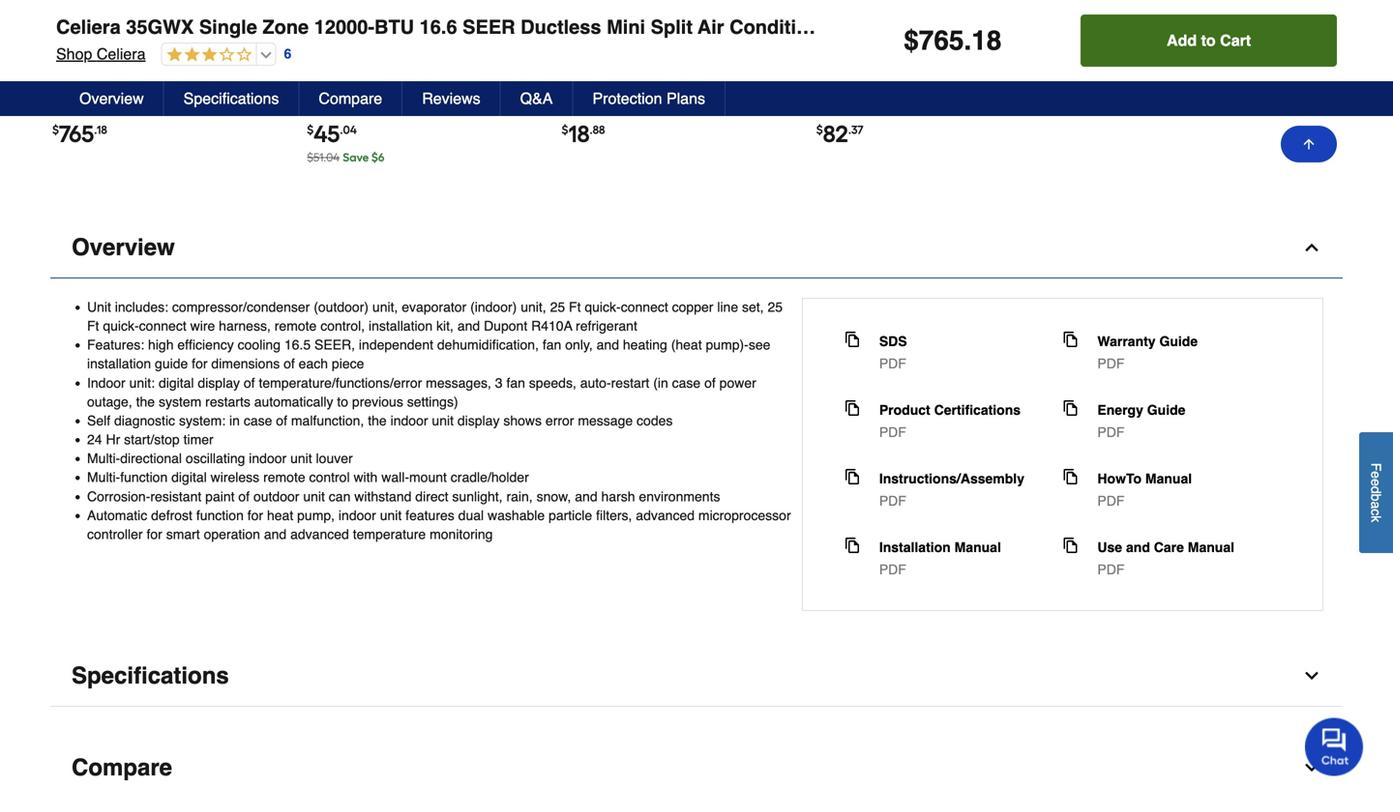 Task type: vqa. For each thing, say whether or not it's contained in the screenshot.
Thu,'s 'Dec'
no



Task type: describe. For each thing, give the bounding box(es) containing it.
1 horizontal spatial 12000-
[[314, 16, 374, 38]]

guide for energy guide pdf
[[1147, 402, 1186, 418]]

h
[[468, 52, 477, 68]]

pump,
[[297, 508, 335, 523]]

conductor
[[562, 71, 628, 87]]

installation inside 35gwx single zone 12000-btu 16.6 seer ductless mini split air conditioner and heater with 25-ft installation kit
[[113, 110, 181, 126]]

document image for instructions/assembly
[[844, 469, 860, 485]]

pdf inside the installation manual pdf
[[879, 562, 906, 577]]

add to cart button
[[1081, 15, 1337, 67]]

heater inside 35gwx single zone 12000-btu 16.6 seer ductless mini split air conditioner and heater with 25-ft installation kit
[[206, 90, 249, 107]]

.
[[964, 25, 972, 56]]

1 horizontal spatial mini
[[607, 16, 645, 38]]

unit up pump,
[[303, 489, 325, 504]]

installation inside the installation manual pdf
[[879, 540, 951, 555]]

power
[[720, 375, 756, 391]]

1 horizontal spatial 25-
[[993, 16, 1021, 38]]

add for add to cart
[[1167, 31, 1197, 49]]

manual for howto manual pdf
[[1145, 471, 1192, 487]]

independent
[[359, 337, 433, 353]]

0 horizontal spatial installation
[[87, 356, 151, 372]]

start/stop
[[124, 432, 180, 448]]

pole
[[934, 52, 960, 68]]

0 vertical spatial compare button
[[299, 81, 403, 116]]

and up particle
[[575, 489, 598, 504]]

control,
[[320, 318, 365, 334]]

$ for $ 82 .37
[[816, 123, 823, 137]]

1 multi- from the top
[[87, 451, 120, 466]]

0 vertical spatial 35gwx
[[126, 16, 194, 38]]

2 e from the top
[[1369, 479, 1384, 486]]

0 vertical spatial remote
[[275, 318, 317, 334]]

$ for $ 18 .88
[[562, 123, 568, 137]]

controller
[[87, 527, 143, 542]]

manual inside "use and care manual pdf"
[[1188, 540, 1235, 555]]

0 horizontal spatial advanced
[[290, 527, 349, 542]]

0 horizontal spatial function
[[120, 470, 168, 485]]

howto
[[1098, 471, 1142, 487]]

mount
[[409, 470, 447, 485]]

protection
[[593, 89, 662, 107]]

k
[[1369, 516, 1384, 522]]

document image for installation
[[844, 538, 860, 553]]

pump)-
[[706, 337, 749, 353]]

2 25 from the left
[[768, 299, 783, 315]]

sunlight,
[[452, 489, 503, 504]]

q&a
[[520, 89, 553, 107]]

chevron up image
[[1302, 238, 1322, 257]]

1 vertical spatial digital
[[171, 470, 207, 485]]

line
[[717, 299, 738, 315]]

18 list item
[[562, 0, 771, 175]]

sds pdf
[[879, 334, 907, 371]]

0 vertical spatial display
[[198, 375, 240, 391]]

whip
[[659, 90, 692, 107]]

765 list item
[[52, 0, 262, 175]]

codes
[[637, 413, 673, 429]]

warranty
[[1098, 334, 1156, 349]]

0 vertical spatial connect
[[621, 299, 668, 315]]

16.6 inside 35gwx single zone 12000-btu 16.6 seer ductless mini split air conditioner and heater with 25-ft installation kit
[[121, 71, 143, 87]]

1 horizontal spatial case
[[672, 375, 701, 391]]

fusible
[[816, 71, 856, 87]]

pdf inside instructions/assembly pdf
[[879, 493, 906, 509]]

f e e d b a c k
[[1369, 463, 1384, 522]]

2 horizontal spatial in
[[454, 52, 464, 68]]

1 horizontal spatial ductless
[[521, 16, 601, 38]]

$ 82 .37
[[816, 120, 864, 148]]

dimensions
[[211, 356, 280, 372]]

of down wireless
[[238, 489, 250, 504]]

2 horizontal spatial air
[[698, 16, 724, 38]]

can
[[329, 489, 351, 504]]

unit includes: compressor/condenser (outdoor) unit, evaporator (indoor) unit, 25 ft quick-connect copper line set, 25 ft quick-connect wire harness, remote control, installation kit, and dupont r410a refrigerant features: high efficiency cooling 16.5 seer, independent dehumidification, fan only, and heating (heat pump)-see installation guide for dimensions of each piece indoor unit: digital display of temperature/functions/error messages, 3 fan speeds, auto-restart (in case of power outage, the system restarts automatically to previous settings) self diagnostic system: in case of malfunction, the indoor unit display shows error message codes 24 hr start/stop timer multi-directional oscillating indoor unit louver multi-function digital wireless remote control with wall-mount cradle/holder corrosion-resistant paint of outdoor unit can withstand direct sunlight, rain, snow, and harsh environments automatic defrost function for heat pump, indoor unit features dual washable particle filters, advanced microprocessor controller for smart operation and advanced temperature monitoring
[[87, 299, 791, 542]]

and inside 35gwx single zone 12000-btu 16.6 seer ductless mini split air conditioner and heater with 25-ft installation kit
[[178, 90, 203, 107]]

0 vertical spatial installation
[[1039, 16, 1141, 38]]

document image for warranty
[[1063, 332, 1078, 347]]

chevron down image for specifications
[[1302, 667, 1322, 686]]

2 horizontal spatial for
[[247, 508, 263, 523]]

0 horizontal spatial connect
[[139, 318, 186, 334]]

6 inside the 45 list item
[[378, 150, 384, 164]]

to for cart
[[1201, 31, 1216, 49]]

0 vertical spatial indoor
[[390, 413, 428, 429]]

82
[[823, 120, 848, 148]]

x
[[427, 52, 434, 68]]

pdf inside "use and care manual pdf"
[[1098, 562, 1125, 577]]

and down refrigerant
[[597, 337, 619, 353]]

outdoor
[[253, 489, 299, 504]]

0 vertical spatial split
[[651, 16, 693, 38]]

copper
[[672, 299, 713, 315]]

0 horizontal spatial for
[[147, 527, 162, 542]]

a
[[1369, 501, 1384, 509]]

heat
[[267, 508, 293, 523]]

0 vertical spatial overview button
[[60, 81, 164, 116]]

unit
[[87, 299, 111, 315]]

0 horizontal spatial 6
[[284, 46, 292, 62]]

$51.04 save $ 6
[[307, 150, 384, 164]]

unit:
[[129, 375, 155, 391]]

reviews button
[[403, 81, 501, 116]]

product certifications pdf
[[879, 402, 1021, 440]]

765 for .
[[919, 25, 964, 56]]

automatically
[[254, 394, 333, 410]]

shows
[[503, 413, 542, 429]]

wireless
[[211, 470, 259, 485]]

18 inside list item
[[568, 120, 590, 148]]

0 horizontal spatial case
[[244, 413, 272, 429]]

(outdoor)
[[314, 299, 369, 315]]

0 vertical spatial specifications button
[[164, 81, 299, 116]]

liquidtight
[[562, 90, 628, 107]]

1 25 from the left
[[550, 299, 565, 315]]

w
[[410, 52, 424, 68]]

1 horizontal spatial the
[[368, 413, 387, 429]]

add to cart
[[1167, 31, 1251, 49]]

energy guide pdf
[[1098, 402, 1186, 440]]

1 horizontal spatial heater
[[883, 16, 944, 38]]

auto-
[[580, 375, 611, 391]]

features
[[406, 508, 455, 523]]

$ 765 .18
[[52, 120, 107, 148]]

shop celiera
[[56, 45, 146, 63]]

1 vertical spatial overview
[[72, 234, 175, 261]]

conditioner inside 7-in w x 41-in h central air conditioner support bracket
[[376, 71, 449, 87]]

35gwx single zone 12000-btu 16.6 seer ductless mini split air conditioner and heater with 25-ft installation kit
[[52, 52, 260, 126]]

0 vertical spatial the
[[136, 394, 155, 410]]

with inside unit includes: compressor/condenser (outdoor) unit, evaporator (indoor) unit, 25 ft quick-connect copper line set, 25 ft quick-connect wire harness, remote control, installation kit, and dupont r410a refrigerant features: high efficiency cooling 16.5 seer, independent dehumidification, fan only, and heating (heat pump)-see installation guide for dimensions of each piece indoor unit: digital display of temperature/functions/error messages, 3 fan speeds, auto-restart (in case of power outage, the system restarts automatically to previous settings) self diagnostic system: in case of malfunction, the indoor unit display shows error message codes 24 hr start/stop timer multi-directional oscillating indoor unit louver multi-function digital wireless remote control with wall-mount cradle/holder corrosion-resistant paint of outdoor unit can withstand direct sunlight, rain, snow, and harsh environments automatic defrost function for heat pump, indoor unit features dual washable particle filters, advanced microprocessor controller for smart operation and advanced temperature monitoring
[[354, 470, 378, 485]]

1 horizontal spatial quick-
[[585, 299, 621, 315]]

3-
[[714, 52, 726, 68]]

0 vertical spatial fan
[[543, 337, 561, 353]]

0 vertical spatial digital
[[159, 375, 194, 391]]

dual
[[458, 508, 484, 523]]

1 vertical spatial compare button
[[50, 738, 1343, 789]]

harsh
[[601, 489, 635, 504]]

1 horizontal spatial zone
[[263, 16, 309, 38]]

7-
[[387, 52, 396, 68]]

1 horizontal spatial for
[[192, 356, 208, 372]]

1 vertical spatial specifications
[[72, 663, 229, 689]]

compare for the top compare button
[[319, 89, 382, 107]]

guide
[[155, 356, 188, 372]]

2 multi- from the top
[[87, 470, 120, 485]]

seer inside 35gwx single zone 12000-btu 16.6 seer ductless mini split air conditioner and heater with 25-ft installation kit
[[146, 71, 177, 87]]

7-in w x 41-in h central air conditioner support bracket link
[[307, 52, 502, 107]]

document image for use
[[1063, 538, 1078, 553]]

1 horizontal spatial in
[[396, 52, 407, 68]]

pdf inside warranty guide pdf
[[1098, 356, 1125, 371]]

$ for $ 45 .04
[[307, 123, 314, 137]]

1 horizontal spatial btu
[[374, 16, 414, 38]]

diagnostic
[[114, 413, 175, 429]]

self
[[87, 413, 110, 429]]

celiera right shop
[[97, 45, 146, 63]]

celiera for celiera
[[52, 52, 96, 68]]

evaporator
[[402, 299, 467, 315]]

$ 45 .04
[[307, 120, 357, 148]]

1 vertical spatial fan
[[506, 375, 525, 391]]

kit,
[[436, 318, 454, 334]]

45 list item
[[307, 0, 516, 175]]

monitoring
[[430, 527, 493, 542]]

1 horizontal spatial 18
[[972, 25, 1002, 56]]

765 for .18
[[59, 120, 94, 148]]

instructions/assembly link
[[879, 469, 1025, 488]]

timer
[[183, 432, 214, 448]]

2 unit, from the left
[[521, 299, 546, 315]]

with inside 35gwx single zone 12000-btu 16.6 seer ductless mini split air conditioner and heater with 25-ft installation kit
[[52, 110, 79, 126]]

1 vertical spatial display
[[458, 413, 500, 429]]

of left power
[[704, 375, 716, 391]]

warranty guide link
[[1098, 332, 1198, 351]]

10-
[[651, 52, 668, 68]]

document image for howto
[[1063, 469, 1078, 485]]

1 vertical spatial remote
[[263, 470, 305, 485]]

amp
[[890, 52, 920, 68]]

82 list item
[[816, 0, 1026, 175]]

control
[[309, 470, 350, 485]]

unit left louver
[[290, 451, 312, 466]]

efficiency
[[177, 337, 234, 353]]

error
[[546, 413, 574, 429]]

kit inside 35gwx single zone 12000-btu 16.6 seer ductless mini split air conditioner and heater with 25-ft installation kit
[[184, 110, 200, 126]]

b
[[1369, 494, 1384, 501]]

support
[[452, 71, 502, 87]]

6-ft 10-gauge 3- conductor non-metallic liquidtight a/c whip
[[562, 52, 726, 107]]

document image for energy
[[1063, 400, 1078, 416]]

1 horizontal spatial 16.6
[[420, 16, 457, 38]]

to for cart
[[1139, 3, 1152, 20]]

1 vertical spatial specifications button
[[50, 646, 1343, 707]]

41-
[[437, 52, 454, 68]]

and down 'heat' on the left of the page
[[264, 527, 287, 542]]

refrigerant
[[576, 318, 637, 334]]

1 horizontal spatial installation
[[369, 318, 433, 334]]

0 vertical spatial kit
[[1147, 16, 1173, 38]]

$ right save
[[371, 150, 378, 164]]

document image for sds
[[844, 332, 860, 347]]

mini inside 35gwx single zone 12000-btu 16.6 seer ductless mini split air conditioner and heater with 25-ft installation kit
[[235, 71, 260, 87]]

corrosion-
[[87, 489, 150, 504]]

operation
[[204, 527, 260, 542]]

resistant
[[150, 489, 202, 504]]

messages,
[[426, 375, 491, 391]]

3
[[495, 375, 503, 391]]

pdf inside howto manual pdf
[[1098, 493, 1125, 509]]

ft inside 6-ft 10-gauge 3- conductor non-metallic liquidtight a/c whip
[[638, 52, 648, 68]]

document image for product
[[844, 400, 860, 416]]

gauge
[[668, 52, 711, 68]]

ductless inside 35gwx single zone 12000-btu 16.6 seer ductless mini split air conditioner and heater with 25-ft installation kit
[[180, 71, 232, 87]]



Task type: locate. For each thing, give the bounding box(es) containing it.
manual right howto
[[1145, 471, 1192, 487]]

0 horizontal spatial split
[[52, 90, 79, 107]]

1 vertical spatial btu
[[93, 71, 118, 87]]

filters,
[[596, 508, 632, 523]]

air inside 7-in w x 41-in h central air conditioner support bracket
[[356, 71, 372, 87]]

seer up 'h'
[[463, 16, 515, 38]]

non- up disconnect
[[963, 52, 993, 68]]

non- up protection plans
[[631, 71, 661, 87]]

central
[[307, 71, 352, 87]]

1 horizontal spatial seer
[[463, 16, 515, 38]]

0 horizontal spatial add
[[1111, 3, 1136, 20]]

2-
[[923, 52, 934, 68]]

1 vertical spatial 18
[[568, 120, 590, 148]]

1 vertical spatial mini
[[235, 71, 260, 87]]

1 vertical spatial ductless
[[180, 71, 232, 87]]

pdf inside energy guide pdf
[[1098, 425, 1125, 440]]

display down messages,
[[458, 413, 500, 429]]

manual inside the installation manual pdf
[[955, 540, 1001, 555]]

6-
[[627, 52, 638, 68]]

non- inside 60 amp 2-pole non- fusible safety switch disconnect
[[963, 52, 993, 68]]

zone inside 35gwx single zone 12000-btu 16.6 seer ductless mini split air conditioner and heater with 25-ft installation kit
[[190, 52, 221, 68]]

features:
[[87, 337, 144, 353]]

0 horizontal spatial to
[[337, 394, 348, 410]]

case down restarts
[[244, 413, 272, 429]]

kit down 3.2 stars image
[[184, 110, 200, 126]]

0 vertical spatial ductless
[[521, 16, 601, 38]]

1 unit, from the left
[[372, 299, 398, 315]]

howto manual link
[[1098, 469, 1192, 488]]

conditioner down w
[[376, 71, 449, 87]]

use and care manual link
[[1098, 538, 1235, 557]]

installation
[[369, 318, 433, 334], [87, 356, 151, 372]]

add inside "link"
[[1111, 3, 1136, 20]]

guide right energy
[[1147, 402, 1186, 418]]

e up d
[[1369, 471, 1384, 479]]

0 horizontal spatial 25-
[[82, 110, 101, 126]]

rain,
[[506, 489, 533, 504]]

with up pole on the top of the page
[[949, 16, 988, 38]]

single right shop celiera
[[149, 52, 187, 68]]

$ up "$51.04"
[[307, 123, 314, 137]]

of down dimensions on the left top of the page
[[244, 375, 255, 391]]

air right central at the left
[[356, 71, 372, 87]]

certifications
[[934, 402, 1021, 418]]

for down the efficiency
[[192, 356, 208, 372]]

and down 3.2 stars image
[[178, 90, 203, 107]]

conditioner inside 35gwx single zone 12000-btu 16.6 seer ductless mini split air conditioner and heater with 25-ft installation kit
[[102, 90, 175, 107]]

harness,
[[219, 318, 271, 334]]

specifications
[[184, 89, 279, 107], [72, 663, 229, 689]]

split inside 35gwx single zone 12000-btu 16.6 seer ductless mini split air conditioner and heater with 25-ft installation kit
[[52, 90, 79, 107]]

in left w
[[396, 52, 407, 68]]

1 horizontal spatial installation
[[879, 540, 951, 555]]

in
[[396, 52, 407, 68], [454, 52, 464, 68], [229, 413, 240, 429]]

mini down 3.2 stars image
[[235, 71, 260, 87]]

unit, up independent on the left top of page
[[372, 299, 398, 315]]

0 vertical spatial zone
[[263, 16, 309, 38]]

connect up high
[[139, 318, 186, 334]]

1 vertical spatial ft
[[87, 318, 99, 334]]

celiera for celiera 35gwx single zone 12000-btu 16.6 seer ductless mini split air conditioner and heater with 25-ft installation kit
[[56, 16, 121, 38]]

ft
[[569, 299, 581, 315], [87, 318, 99, 334]]

1 vertical spatial ft
[[638, 52, 648, 68]]

guide inside energy guide pdf
[[1147, 402, 1186, 418]]

0 vertical spatial 25-
[[993, 16, 1021, 38]]

0 horizontal spatial btu
[[93, 71, 118, 87]]

to inside button
[[1201, 31, 1216, 49]]

35gwx inside 35gwx single zone 12000-btu 16.6 seer ductless mini split air conditioner and heater with 25-ft installation kit
[[99, 52, 146, 68]]

protection plans button
[[573, 81, 726, 116]]

1 horizontal spatial with
[[354, 470, 378, 485]]

1 document image from the left
[[844, 538, 860, 553]]

1 horizontal spatial 765
[[919, 25, 964, 56]]

2 horizontal spatial with
[[949, 16, 988, 38]]

of
[[284, 356, 295, 372], [244, 375, 255, 391], [704, 375, 716, 391], [276, 413, 287, 429], [238, 489, 250, 504]]

6 right 3.2 stars image
[[284, 46, 292, 62]]

0 vertical spatial for
[[192, 356, 208, 372]]

2 horizontal spatial to
[[1201, 31, 1216, 49]]

case
[[672, 375, 701, 391], [244, 413, 272, 429]]

remote up outdoor
[[263, 470, 305, 485]]

air up .18 in the left top of the page
[[82, 90, 99, 107]]

0 horizontal spatial quick-
[[103, 318, 139, 334]]

louver
[[316, 451, 353, 466]]

advanced down pump,
[[290, 527, 349, 542]]

1 horizontal spatial display
[[458, 413, 500, 429]]

1 horizontal spatial indoor
[[339, 508, 376, 523]]

f e e d b a c k button
[[1359, 432, 1393, 553]]

the down previous
[[368, 413, 387, 429]]

0 horizontal spatial non-
[[631, 71, 661, 87]]

installation left cart on the top right
[[1039, 16, 1141, 38]]

add for add to cart 4 items
[[1111, 3, 1136, 20]]

0 vertical spatial conditioner
[[730, 16, 838, 38]]

$ left .18 in the left top of the page
[[52, 123, 59, 137]]

0 vertical spatial case
[[672, 375, 701, 391]]

and right kit,
[[457, 318, 480, 334]]

conditioner up .18 in the left top of the page
[[102, 90, 175, 107]]

1 horizontal spatial 6
[[378, 150, 384, 164]]

kit
[[1147, 16, 1173, 38], [184, 110, 200, 126]]

1 vertical spatial non-
[[631, 71, 661, 87]]

indoor
[[390, 413, 428, 429], [249, 451, 287, 466], [339, 508, 376, 523]]

split up 10-
[[651, 16, 693, 38]]

18 up disconnect
[[972, 25, 1002, 56]]

2 chevron down image from the top
[[1302, 758, 1322, 778]]

0 vertical spatial to
[[1139, 3, 1152, 20]]

ft down shop celiera
[[101, 110, 110, 126]]

installation up independent on the left top of page
[[369, 318, 433, 334]]

(indoor)
[[470, 299, 517, 315]]

60 amp 2-pole non- fusible safety switch disconnect
[[816, 52, 1014, 87]]

zone
[[263, 16, 309, 38], [190, 52, 221, 68]]

system
[[159, 394, 202, 410]]

0 horizontal spatial kit
[[184, 110, 200, 126]]

in down restarts
[[229, 413, 240, 429]]

energy
[[1098, 402, 1143, 418]]

0 vertical spatial specifications
[[184, 89, 279, 107]]

add inside button
[[1167, 31, 1197, 49]]

60 amp 2-pole non- fusible safety switch disconnect link
[[816, 52, 1014, 87]]

single up 3.2 stars image
[[199, 16, 257, 38]]

12000- up central at the left
[[314, 16, 374, 38]]

of down automatically
[[276, 413, 287, 429]]

35gwx right shop
[[99, 52, 146, 68]]

0 horizontal spatial the
[[136, 394, 155, 410]]

function down paint
[[196, 508, 244, 523]]

chevron down image for compare
[[1302, 758, 1322, 778]]

dehumidification,
[[437, 337, 539, 353]]

$ for $ 765 . 18
[[904, 25, 919, 56]]

display up restarts
[[198, 375, 240, 391]]

manual inside howto manual pdf
[[1145, 471, 1192, 487]]

1 vertical spatial with
[[52, 110, 79, 126]]

25- inside 35gwx single zone 12000-btu 16.6 seer ductless mini split air conditioner and heater with 25-ft installation kit
[[82, 110, 101, 126]]

to
[[1139, 3, 1152, 20], [1201, 31, 1216, 49], [337, 394, 348, 410]]

advanced down environments
[[636, 508, 695, 523]]

guide
[[1160, 334, 1198, 349], [1147, 402, 1186, 418]]

settings)
[[407, 394, 458, 410]]

765 inside list item
[[59, 120, 94, 148]]

2 horizontal spatial ft
[[1021, 16, 1034, 38]]

digital up resistant at bottom
[[171, 470, 207, 485]]

0 horizontal spatial zone
[[190, 52, 221, 68]]

6-ft 10-gauge 3- conductor non-metallic liquidtight a/c whip link
[[562, 52, 726, 107]]

18 down liquidtight
[[568, 120, 590, 148]]

1 vertical spatial quick-
[[103, 318, 139, 334]]

ft right .
[[1021, 16, 1034, 38]]

ft inside 35gwx single zone 12000-btu 16.6 seer ductless mini split air conditioner and heater with 25-ft installation kit
[[101, 110, 110, 126]]

overview
[[79, 89, 144, 107], [72, 234, 175, 261]]

0 vertical spatial seer
[[463, 16, 515, 38]]

0 vertical spatial 765
[[919, 25, 964, 56]]

0 vertical spatial overview
[[79, 89, 144, 107]]

add down 4
[[1167, 31, 1197, 49]]

connect up heating
[[621, 299, 668, 315]]

1 vertical spatial single
[[149, 52, 187, 68]]

d
[[1369, 486, 1384, 494]]

$ for $ 765 .18
[[52, 123, 59, 137]]

of down 16.5
[[284, 356, 295, 372]]

digital up system
[[159, 375, 194, 391]]

1 horizontal spatial fan
[[543, 337, 561, 353]]

manual down instructions/assembly pdf
[[955, 540, 1001, 555]]

1 horizontal spatial add
[[1167, 31, 1197, 49]]

1 vertical spatial overview button
[[50, 218, 1343, 279]]

to inside unit includes: compressor/condenser (outdoor) unit, evaporator (indoor) unit, 25 ft quick-connect copper line set, 25 ft quick-connect wire harness, remote control, installation kit, and dupont r410a refrigerant features: high efficiency cooling 16.5 seer, independent dehumidification, fan only, and heating (heat pump)-see installation guide for dimensions of each piece indoor unit: digital display of temperature/functions/error messages, 3 fan speeds, auto-restart (in case of power outage, the system restarts automatically to previous settings) self diagnostic system: in case of malfunction, the indoor unit display shows error message codes 24 hr start/stop timer multi-directional oscillating indoor unit louver multi-function digital wireless remote control with wall-mount cradle/holder corrosion-resistant paint of outdoor unit can withstand direct sunlight, rain, snow, and harsh environments automatic defrost function for heat pump, indoor unit features dual washable particle filters, advanced microprocessor controller for smart operation and advanced temperature monitoring
[[337, 394, 348, 410]]

25
[[550, 299, 565, 315], [768, 299, 783, 315]]

25 up r410a
[[550, 299, 565, 315]]

arrow up image
[[1301, 136, 1317, 152]]

wall-
[[381, 470, 409, 485]]

fan down r410a
[[543, 337, 561, 353]]

btu
[[374, 16, 414, 38], [93, 71, 118, 87]]

1 vertical spatial guide
[[1147, 402, 1186, 418]]

with up withstand
[[354, 470, 378, 485]]

0 horizontal spatial document image
[[844, 538, 860, 553]]

$ inside $ 82 .37
[[816, 123, 823, 137]]

unit, up r410a
[[521, 299, 546, 315]]

compare button
[[299, 81, 403, 116], [50, 738, 1343, 789]]

to left cart
[[1201, 31, 1216, 49]]

chevron down image inside the specifications button
[[1302, 667, 1322, 686]]

multi-
[[87, 451, 120, 466], [87, 470, 120, 485]]

0 vertical spatial ft
[[569, 299, 581, 315]]

for down defrost
[[147, 527, 162, 542]]

1 horizontal spatial advanced
[[636, 508, 695, 523]]

0 vertical spatial non-
[[963, 52, 993, 68]]

1 vertical spatial function
[[196, 508, 244, 523]]

1 vertical spatial heater
[[206, 90, 249, 107]]

overview up includes:
[[72, 234, 175, 261]]

1 horizontal spatial ft
[[638, 52, 648, 68]]

celiera up shop celiera
[[56, 16, 121, 38]]

system:
[[179, 413, 226, 429]]

0 horizontal spatial single
[[149, 52, 187, 68]]

6 right save
[[378, 150, 384, 164]]

celiera
[[56, 16, 121, 38], [97, 45, 146, 63], [52, 52, 96, 68]]

16.5
[[284, 337, 311, 353]]

and up 60
[[844, 16, 878, 38]]

pdf down the sds
[[879, 356, 906, 371]]

installation manual pdf
[[879, 540, 1001, 577]]

remote
[[275, 318, 317, 334], [263, 470, 305, 485]]

1 vertical spatial 765
[[59, 120, 94, 148]]

compare
[[319, 89, 382, 107], [72, 755, 172, 781]]

pdf down instructions/assembly link at the right bottom of page
[[879, 493, 906, 509]]

heater down 3.2 stars image
[[206, 90, 249, 107]]

c
[[1369, 509, 1384, 516]]

the
[[136, 394, 155, 410], [368, 413, 387, 429]]

cradle/holder
[[451, 470, 529, 485]]

celiera inside "765" list item
[[52, 52, 96, 68]]

celiera up $ 765 .18
[[52, 52, 96, 68]]

document image left installation manual link
[[844, 538, 860, 553]]

howto manual pdf
[[1098, 471, 1192, 509]]

multi- down 24
[[87, 451, 120, 466]]

document image
[[844, 538, 860, 553], [1063, 538, 1078, 553]]

heater
[[883, 16, 944, 38], [206, 90, 249, 107]]

compare for the bottom compare button
[[72, 755, 172, 781]]

air inside 35gwx single zone 12000-btu 16.6 seer ductless mini split air conditioner and heater with 25-ft installation kit
[[82, 90, 99, 107]]

0 vertical spatial compare
[[319, 89, 382, 107]]

instructions/assembly
[[879, 471, 1025, 487]]

overview up .18 in the left top of the page
[[79, 89, 144, 107]]

1 vertical spatial installation
[[87, 356, 151, 372]]

microprocessor
[[698, 508, 791, 523]]

0 horizontal spatial 12000-
[[52, 71, 93, 87]]

quick- up refrigerant
[[585, 299, 621, 315]]

with
[[949, 16, 988, 38], [52, 110, 79, 126], [354, 470, 378, 485]]

manual for installation manual pdf
[[955, 540, 1001, 555]]

$ inside $ 18 .88
[[562, 123, 568, 137]]

1 vertical spatial air
[[356, 71, 372, 87]]

1 vertical spatial seer
[[146, 71, 177, 87]]

1 horizontal spatial air
[[356, 71, 372, 87]]

1 vertical spatial add
[[1167, 31, 1197, 49]]

and inside "use and care manual pdf"
[[1126, 540, 1150, 555]]

function down directional
[[120, 470, 168, 485]]

non- inside 6-ft 10-gauge 3- conductor non-metallic liquidtight a/c whip
[[631, 71, 661, 87]]

the up diagnostic
[[136, 394, 155, 410]]

(in
[[653, 375, 668, 391]]

2 horizontal spatial indoor
[[390, 413, 428, 429]]

indoor up wireless
[[249, 451, 287, 466]]

2 vertical spatial ft
[[101, 110, 110, 126]]

btu inside 35gwx single zone 12000-btu 16.6 seer ductless mini split air conditioner and heater with 25-ft installation kit
[[93, 71, 118, 87]]

indoor down can
[[339, 508, 376, 523]]

single inside 35gwx single zone 12000-btu 16.6 seer ductless mini split air conditioner and heater with 25-ft installation kit
[[149, 52, 187, 68]]

0 vertical spatial mini
[[607, 16, 645, 38]]

.04
[[340, 123, 357, 137]]

25-
[[993, 16, 1021, 38], [82, 110, 101, 126]]

seer down 3.2 stars image
[[146, 71, 177, 87]]

indoor
[[87, 375, 125, 391]]

1 horizontal spatial ft
[[569, 299, 581, 315]]

1 horizontal spatial compare
[[319, 89, 382, 107]]

in inside unit includes: compressor/condenser (outdoor) unit, evaporator (indoor) unit, 25 ft quick-connect copper line set, 25 ft quick-connect wire harness, remote control, installation kit, and dupont r410a refrigerant features: high efficiency cooling 16.5 seer, independent dehumidification, fan only, and heating (heat pump)-see installation guide for dimensions of each piece indoor unit: digital display of temperature/functions/error messages, 3 fan speeds, auto-restart (in case of power outage, the system restarts automatically to previous settings) self diagnostic system: in case of malfunction, the indoor unit display shows error message codes 24 hr start/stop timer multi-directional oscillating indoor unit louver multi-function digital wireless remote control with wall-mount cradle/holder corrosion-resistant paint of outdoor unit can withstand direct sunlight, rain, snow, and harsh environments automatic defrost function for heat pump, indoor unit features dual washable particle filters, advanced microprocessor controller for smart operation and advanced temperature monitoring
[[229, 413, 240, 429]]

chevron down image inside compare button
[[1302, 758, 1322, 778]]

pdf inside sds pdf
[[879, 356, 906, 371]]

1 e from the top
[[1369, 471, 1384, 479]]

$ left .37
[[816, 123, 823, 137]]

6
[[284, 46, 292, 62], [378, 150, 384, 164]]

0 vertical spatial chevron down image
[[1302, 667, 1322, 686]]

in left 'h'
[[454, 52, 464, 68]]

16.6 up 41-
[[420, 16, 457, 38]]

pdf down energy
[[1098, 425, 1125, 440]]

0 horizontal spatial display
[[198, 375, 240, 391]]

chevron down image
[[1302, 667, 1322, 686], [1302, 758, 1322, 778]]

pdf down howto
[[1098, 493, 1125, 509]]

document image
[[844, 332, 860, 347], [1063, 332, 1078, 347], [844, 400, 860, 416], [1063, 400, 1078, 416], [844, 469, 860, 485], [1063, 469, 1078, 485]]

1 vertical spatial 6
[[378, 150, 384, 164]]

mini up 6-
[[607, 16, 645, 38]]

btu up 7-
[[374, 16, 414, 38]]

1 horizontal spatial 25
[[768, 299, 783, 315]]

$ 765 . 18
[[904, 25, 1002, 56]]

air up 3-
[[698, 16, 724, 38]]

pdf down product
[[879, 425, 906, 440]]

$ left 2-
[[904, 25, 919, 56]]

guide inside warranty guide pdf
[[1160, 334, 1198, 349]]

0 horizontal spatial ft
[[87, 318, 99, 334]]

seer,
[[314, 337, 355, 353]]

protection plans
[[593, 89, 705, 107]]

18
[[972, 25, 1002, 56], [568, 120, 590, 148]]

set,
[[742, 299, 764, 315]]

$ left .88
[[562, 123, 568, 137]]

2 document image from the left
[[1063, 538, 1078, 553]]

0 vertical spatial btu
[[374, 16, 414, 38]]

installation right .18 in the left top of the page
[[113, 110, 181, 126]]

unit up temperature
[[380, 508, 402, 523]]

unit down settings)
[[432, 413, 454, 429]]

sds
[[879, 334, 907, 349]]

$ inside $ 45 .04
[[307, 123, 314, 137]]

guide right warranty
[[1160, 334, 1198, 349]]

0 vertical spatial add
[[1111, 3, 1136, 20]]

to inside "link"
[[1139, 3, 1152, 20]]

0 vertical spatial single
[[199, 16, 257, 38]]

0 vertical spatial heater
[[883, 16, 944, 38]]

25 right set,
[[768, 299, 783, 315]]

7-in w x 41-in h central air conditioner support bracket
[[307, 52, 502, 107]]

1 vertical spatial 12000-
[[52, 71, 93, 87]]

care
[[1154, 540, 1184, 555]]

pdf
[[879, 356, 906, 371], [1098, 356, 1125, 371], [879, 425, 906, 440], [1098, 425, 1125, 440], [879, 493, 906, 509], [1098, 493, 1125, 509], [879, 562, 906, 577], [1098, 562, 1125, 577]]

chat invite button image
[[1305, 717, 1364, 776]]

1 vertical spatial conditioner
[[376, 71, 449, 87]]

3.2 stars image
[[162, 46, 252, 64]]

ft left 10-
[[638, 52, 648, 68]]

1 chevron down image from the top
[[1302, 667, 1322, 686]]

document image left use
[[1063, 538, 1078, 553]]

$
[[904, 25, 919, 56], [52, 123, 59, 137], [307, 123, 314, 137], [562, 123, 568, 137], [816, 123, 823, 137], [371, 150, 378, 164]]

12000- inside 35gwx single zone 12000-btu 16.6 seer ductless mini split air conditioner and heater with 25-ft installation kit
[[52, 71, 93, 87]]

add left cart on the top right
[[1111, 3, 1136, 20]]

pdf inside product certifications pdf
[[879, 425, 906, 440]]

2 vertical spatial conditioner
[[102, 90, 175, 107]]

guide for warranty guide pdf
[[1160, 334, 1198, 349]]

see
[[749, 337, 771, 353]]

$ inside $ 765 .18
[[52, 123, 59, 137]]

previous
[[352, 394, 403, 410]]

pdf down use
[[1098, 562, 1125, 577]]

mini
[[607, 16, 645, 38], [235, 71, 260, 87]]

1 vertical spatial connect
[[139, 318, 186, 334]]

1 vertical spatial indoor
[[249, 451, 287, 466]]

btu down shop celiera
[[93, 71, 118, 87]]

ductless up the conductor
[[521, 16, 601, 38]]

1 vertical spatial case
[[244, 413, 272, 429]]

ductless
[[521, 16, 601, 38], [180, 71, 232, 87]]

.37
[[848, 123, 864, 137]]

installation
[[1039, 16, 1141, 38], [113, 110, 181, 126], [879, 540, 951, 555]]



